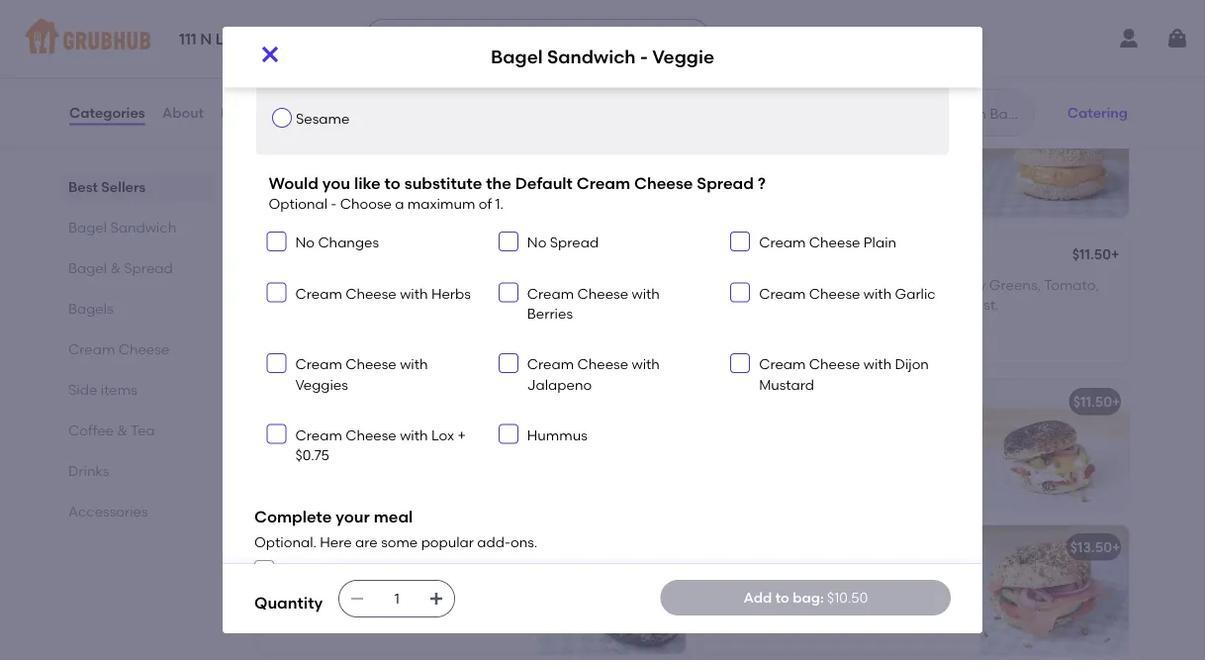 Task type: locate. For each thing, give the bounding box(es) containing it.
cheese up "jalapeno"
[[577, 356, 629, 373]]

spread down scrambled
[[697, 174, 754, 193]]

reviews
[[221, 104, 276, 121]]

dijon inside "cream cheese with dijon mustard"
[[895, 356, 929, 373]]

cheese down "jalapeno"
[[548, 394, 596, 410]]

0 vertical spatial brie
[[854, 248, 881, 265]]

- up 'veggie'
[[383, 248, 389, 265]]

cheese down sandwich - turkey & brie
[[764, 276, 815, 293]]

to down the open
[[486, 627, 500, 644]]

spread up bagels tab
[[124, 259, 173, 276]]

our right use in the bottom left of the page
[[297, 647, 319, 660]]

avocado right egg
[[469, 394, 530, 410]]

0 horizontal spatial spread
[[124, 259, 173, 276]]

onions, up egg
[[439, 296, 489, 313]]

1 horizontal spatial add-
[[531, 562, 564, 579]]

& down "jalapeno"
[[534, 394, 544, 410]]

served
[[862, 171, 907, 188]]

0 vertical spatial best
[[282, 82, 307, 97]]

pumpernickel
[[524, 13, 616, 30]]

cheese up olives,
[[332, 562, 383, 579]]

0 vertical spatial add-
[[477, 534, 511, 551]]

bagel. down served
[[359, 647, 401, 660]]

coffee
[[68, 422, 114, 438]]

on down cheese.
[[910, 171, 927, 188]]

cream cheese with berries down no spread at the top left
[[527, 286, 660, 322]]

+ inside cream cheese with lox + $0.75
[[458, 427, 466, 444]]

&
[[840, 248, 851, 265], [110, 259, 121, 276], [534, 394, 544, 410], [117, 422, 128, 438]]

0 horizontal spatial tomato,
[[329, 296, 384, 313]]

dijon inside cream cheese with dijon mustard, baby greens, tomato, pickled onions, brie cheese, turkey breast.
[[852, 276, 886, 293]]

sellers
[[101, 178, 146, 195]]

2 horizontal spatial spread
[[697, 174, 754, 193]]

avocado down "meal"
[[393, 539, 454, 556]]

drinks tab
[[68, 460, 207, 481]]

pickled down 'veggie'
[[387, 296, 435, 313]]

2 horizontal spatial pickled
[[714, 296, 762, 313]]

1 vertical spatial best
[[68, 178, 98, 195]]

0 vertical spatial your
[[430, 107, 460, 123]]

cheese up bagel sandwich - smoke white fish salad
[[809, 356, 860, 373]]

0 horizontal spatial add-
[[477, 534, 511, 551]]

shallots,
[[431, 567, 486, 584]]

side items
[[68, 381, 137, 398]]

sandwich down best sellers tab
[[110, 219, 176, 236]]

best left seller
[[282, 82, 307, 97]]

2 vertical spatial spread
[[124, 259, 173, 276]]

bagel & spread
[[68, 259, 173, 276]]

bagel sandwich - veggie up cream cheese with herbs
[[270, 248, 440, 265]]

0 horizontal spatial onions,
[[439, 296, 489, 313]]

best seller
[[282, 82, 343, 97]]

bagel. down tomato,
[[714, 631, 756, 648]]

turkey up with
[[793, 248, 837, 265]]

sandwich down veggies
[[313, 394, 380, 410]]

1 horizontal spatial best
[[282, 82, 307, 97]]

cream cheese with dijon mustard, baby greens, tomato, pickled onions, brie cheese, turkey breast.
[[714, 276, 1099, 313]]

1 vertical spatial your
[[336, 508, 370, 527]]

veggie
[[652, 46, 715, 68], [392, 248, 440, 265]]

accessories tab
[[68, 501, 207, 522]]

turkey down the mustard,
[[906, 296, 949, 313]]

lox
[[431, 427, 454, 444]]

onions, down sandwich - turkey & brie
[[765, 296, 816, 313]]

use
[[270, 647, 293, 660]]

onions,
[[439, 296, 489, 313], [765, 296, 816, 313]]

cream inside tab
[[68, 340, 115, 357]]

cream inside 'cream cheese veggie with pickled veggies, tomato, pickled onions, cucumber.'
[[270, 276, 317, 293]]

herbs
[[431, 286, 471, 302]]

brie down with
[[819, 296, 845, 313]]

0 horizontal spatial best
[[68, 178, 98, 195]]

sandwich up the avocado
[[313, 539, 380, 556]]

1 vertical spatial bagel sandwich - veggie
[[270, 248, 440, 265]]

sandwich.
[[304, 627, 371, 644]]

svg image for hummus
[[503, 429, 514, 441]]

bagel & spread tab
[[68, 257, 207, 278]]

0 horizontal spatial on
[[564, 562, 581, 579]]

cheese up side items tab
[[118, 340, 170, 357]]

1 horizontal spatial our
[[845, 611, 867, 628]]

recommend down an
[[400, 627, 483, 644]]

plain
[[322, 647, 356, 660]]

tomato, right greens,
[[1044, 276, 1099, 293]]

1 vertical spatial dijon
[[895, 356, 929, 373]]

meal
[[374, 508, 413, 527]]

our inside smashed avocado with shallots, peppers, olives, provolone cheese, poached egg. served as an open face sandwich. we recommend to use our plain bagel.
[[297, 647, 319, 660]]

complete
[[254, 508, 332, 527]]

bagel sandwich - veggie down pumpernickel
[[491, 46, 715, 68]]

svg image
[[379, 31, 394, 47], [271, 236, 283, 248], [503, 287, 514, 299], [734, 358, 746, 370], [503, 429, 514, 441]]

0 horizontal spatial your
[[336, 508, 370, 527]]

1 horizontal spatial tomato,
[[1044, 276, 1099, 293]]

cheese for veggies,
[[320, 276, 369, 293]]

1 vertical spatial spread
[[550, 235, 599, 252]]

bagel sandwich tab
[[68, 217, 207, 238]]

berries
[[527, 306, 573, 322], [418, 562, 464, 579]]

1 vertical spatial our
[[845, 611, 867, 628]]

sandwich
[[320, 43, 423, 68], [547, 46, 636, 68], [313, 107, 380, 123], [110, 219, 176, 236], [313, 248, 380, 265], [714, 248, 781, 265], [313, 394, 380, 410], [756, 394, 823, 410], [313, 539, 380, 556], [756, 543, 823, 560]]

we up everything
[[714, 171, 735, 188]]

0 vertical spatial $11.50 +
[[1072, 246, 1120, 263]]

pickled down of
[[452, 276, 500, 293]]

1.
[[495, 196, 504, 213]]

sandwich up add to bag: $10.50
[[756, 543, 823, 560]]

0 horizontal spatial dijon
[[852, 276, 886, 293]]

baby
[[952, 276, 986, 293]]

capers.
[[896, 591, 946, 608]]

$11.50 +
[[1072, 246, 1120, 263], [1073, 394, 1121, 410]]

tomato,
[[714, 591, 767, 608]]

2 horizontal spatial our
[[931, 171, 953, 188]]

our down onions,
[[845, 611, 867, 628]]

svg image for cream cheese with berries
[[503, 287, 514, 299]]

$11.50
[[1072, 246, 1111, 263], [1073, 394, 1112, 410]]

1 vertical spatial tomato,
[[329, 296, 384, 313]]

1 horizontal spatial brie
[[854, 248, 881, 265]]

cheese inside bagel sandwich - bacon egg avocado & cheese button
[[548, 394, 596, 410]]

0 horizontal spatial bagel sandwich - veggie
[[270, 248, 440, 265]]

no for no spread
[[527, 235, 547, 252]]

0 vertical spatial spread
[[697, 174, 754, 193]]

1 vertical spatial bagel sandwich
[[68, 219, 176, 236]]

your inside complete your meal optional. here are some popular add-ons.
[[336, 508, 370, 527]]

spread
[[697, 174, 754, 193], [550, 235, 599, 252], [124, 259, 173, 276]]

0 vertical spatial turkey
[[793, 248, 837, 265]]

+ for bagel sandwich - smoke white fish salad image
[[1112, 394, 1121, 410]]

catering button
[[1059, 91, 1137, 135]]

0 vertical spatial tomato,
[[1044, 276, 1099, 293]]

to
[[825, 171, 838, 188], [385, 174, 401, 193], [776, 589, 790, 606], [486, 627, 500, 644]]

sandwich inside button
[[313, 394, 380, 410]]

cream inside "cream cheese with dijon mustard"
[[759, 356, 806, 373]]

would you like to substitute the default cream cheese spread ? optional - choose a maximum of 1.
[[269, 174, 766, 213]]

2 vertical spatial our
[[297, 647, 319, 660]]

1 vertical spatial on
[[564, 562, 581, 579]]

svg image
[[1166, 27, 1190, 50], [258, 43, 282, 66], [503, 236, 514, 248], [734, 236, 746, 248], [271, 287, 283, 299], [271, 429, 283, 441], [350, 591, 365, 607], [429, 591, 445, 607]]

veggies,
[[270, 296, 325, 313]]

Input item quantity number field
[[375, 581, 419, 617]]

coffee & tea
[[68, 422, 155, 438]]

best for best sellers
[[68, 178, 98, 195]]

1 vertical spatial brie
[[819, 296, 845, 313]]

- down bagel
[[784, 248, 790, 265]]

best sellers
[[68, 178, 146, 195]]

0 horizontal spatial no
[[295, 235, 315, 252]]

no down would you like to substitute the default cream cheese spread ? optional - choose a maximum of 1.
[[527, 235, 547, 252]]

1 vertical spatial turkey
[[906, 296, 949, 313]]

add- inside complete your meal optional. here are some popular add-ons.
[[477, 534, 511, 551]]

onions, inside cream cheese with dijon mustard, baby greens, tomato, pickled onions, brie cheese, turkey breast.
[[765, 296, 816, 313]]

svg image for cream cheese with dijon mustard
[[734, 358, 746, 370]]

we down served
[[375, 627, 397, 644]]

0 horizontal spatial turkey
[[793, 248, 837, 265]]

$10.50
[[1070, 103, 1112, 119], [827, 589, 868, 606]]

+
[[1112, 103, 1121, 119], [1111, 246, 1120, 263], [1112, 394, 1121, 410], [458, 427, 466, 444], [669, 539, 677, 556], [1112, 539, 1121, 556]]

cheese up with
[[809, 235, 860, 252]]

with inside 'cream cheese veggie with pickled veggies, tomato, pickled onions, cucumber.'
[[420, 276, 448, 293]]

0 vertical spatial avocado
[[469, 394, 530, 410]]

egg
[[440, 394, 466, 410]]

best left sellers
[[68, 178, 98, 195]]

& left tea
[[117, 422, 128, 438]]

bagel. inside smashed avocado with shallots, peppers, olives, provolone cheese, poached egg. served as an open face sandwich. we recommend to use our plain bagel.
[[359, 647, 401, 660]]

veggies
[[295, 376, 348, 393]]

spread inside tab
[[124, 259, 173, 276]]

everything
[[714, 191, 784, 208]]

0 vertical spatial bagel sandwich - veggie
[[491, 46, 715, 68]]

0 vertical spatial cream cheese with berries
[[527, 286, 660, 322]]

add- down ons.
[[531, 562, 564, 579]]

sandwich down everything
[[714, 248, 781, 265]]

tea
[[131, 422, 155, 438]]

greens,
[[990, 276, 1041, 293]]

bacon
[[393, 394, 436, 410]]

1 horizontal spatial $10.50
[[1070, 103, 1112, 119]]

cheese down bacon
[[346, 427, 397, 444]]

recommend up bagel
[[739, 171, 821, 188]]

bagels tab
[[68, 298, 207, 319]]

cream inside cream cheese with herbs, lox, tomato, cucumber, onions, capers. we recommend on our sesame bagel.
[[714, 571, 760, 588]]

0 vertical spatial $11.50
[[1072, 246, 1111, 263]]

1 onions, from the left
[[439, 296, 489, 313]]

sandwich down seller
[[313, 107, 380, 123]]

to inside smashed avocado with shallots, peppers, olives, provolone cheese, poached egg. served as an open face sandwich. we recommend to use our plain bagel.
[[486, 627, 500, 644]]

no down optional
[[295, 235, 315, 252]]

cheese down cream cheese plain
[[809, 286, 860, 302]]

breast.
[[953, 296, 999, 313]]

& inside button
[[534, 394, 544, 410]]

cream inside cream cheese with lox + $0.75
[[295, 427, 342, 444]]

cream cheese with berries down the bagel sandwich - avocado smash
[[282, 562, 464, 579]]

0 horizontal spatial brie
[[819, 296, 845, 313]]

berries down popular
[[418, 562, 464, 579]]

0 horizontal spatial bagel sandwich
[[68, 219, 176, 236]]

default
[[515, 174, 573, 193]]

you
[[322, 174, 350, 193]]

cheese inside cream cheese with herbs, lox, tomato, cucumber, onions, capers. we recommend on our sesame bagel.
[[764, 571, 812, 588]]

dijon up cheese,
[[852, 276, 886, 293]]

multigrain
[[524, 62, 592, 79]]

2 vertical spatial on
[[825, 611, 842, 628]]

brie up cream cheese with garlic
[[854, 248, 881, 265]]

1 horizontal spatial onions,
[[765, 296, 816, 313]]

berries up "jalapeno"
[[527, 306, 573, 322]]

bagel sandwich - bacon egg avocado & cheese
[[270, 394, 596, 410]]

cheese down no spread at the top left
[[577, 286, 629, 302]]

own
[[463, 107, 494, 123]]

bagel sandwich down sellers
[[68, 219, 176, 236]]

cheese inside cream cheese with garlic, scrambled eggs, cheddar cheese. we recommend to be served on our everything bagel
[[764, 131, 812, 147]]

bagel
[[254, 43, 315, 68], [491, 46, 543, 68], [270, 107, 310, 123], [68, 219, 107, 236], [270, 248, 310, 265], [68, 259, 107, 276], [270, 394, 310, 410], [714, 394, 753, 410], [270, 539, 310, 556], [714, 543, 753, 560]]

pickled down sandwich - turkey & brie
[[714, 296, 762, 313]]

be
[[842, 171, 859, 188]]

spread down default
[[550, 235, 599, 252]]

cream cheese with herbs, lox, tomato, cucumber, onions, capers. we recommend on our sesame bagel.
[[714, 571, 946, 648]]

cheese down changes
[[346, 286, 397, 302]]

poppy
[[296, 13, 339, 30]]

on right popular
[[564, 562, 581, 579]]

on inside cream cheese with garlic, scrambled eggs, cheddar cheese. we recommend to be served on our everything bagel
[[910, 171, 927, 188]]

cheese for tomato,
[[764, 571, 812, 588]]

0 vertical spatial on
[[910, 171, 927, 188]]

1 horizontal spatial bagel sandwich - veggie
[[491, 46, 715, 68]]

dijon up the white
[[895, 356, 929, 373]]

cheese down changes
[[320, 276, 369, 293]]

angeles
[[244, 31, 303, 49]]

open
[[457, 607, 492, 624]]

tomato, inside cream cheese with dijon mustard, baby greens, tomato, pickled onions, brie cheese, turkey breast.
[[1044, 276, 1099, 293]]

sandwich down pumpernickel
[[547, 46, 636, 68]]

0 horizontal spatial veggie
[[392, 248, 440, 265]]

olives,
[[333, 587, 373, 604]]

with inside cream cheese with lox + $0.75
[[400, 427, 428, 444]]

cheese up veggies
[[346, 356, 397, 373]]

2 horizontal spatial on
[[910, 171, 927, 188]]

1 horizontal spatial on
[[825, 611, 842, 628]]

pickled inside cream cheese with dijon mustard, baby greens, tomato, pickled onions, brie cheese, turkey breast.
[[714, 296, 762, 313]]

brie
[[854, 248, 881, 265], [819, 296, 845, 313]]

best for best seller
[[282, 82, 307, 97]]

cheese up add to bag: $10.50
[[764, 571, 812, 588]]

sandwich down seed
[[320, 43, 423, 68]]

+ for "bagel sandwich -  egg & cheese" image
[[1112, 103, 1121, 119]]

we inside cream cheese with garlic, scrambled eggs, cheddar cheese. we recommend to be served on our everything bagel
[[714, 171, 735, 188]]

bagel sandwich down poppy seed
[[254, 43, 423, 68]]

1 horizontal spatial no
[[527, 235, 547, 252]]

- left bacon
[[383, 394, 389, 410]]

to left be
[[825, 171, 838, 188]]

1 horizontal spatial spread
[[550, 235, 599, 252]]

no for no changes
[[295, 235, 315, 252]]

& inside tab
[[117, 422, 128, 438]]

0 horizontal spatial bagel.
[[359, 647, 401, 660]]

2 onions, from the left
[[765, 296, 816, 313]]

1 vertical spatial veggie
[[392, 248, 440, 265]]

drinks
[[68, 462, 109, 479]]

1 horizontal spatial veggie
[[652, 46, 715, 68]]

0 vertical spatial our
[[931, 171, 953, 188]]

1 horizontal spatial turkey
[[906, 296, 949, 313]]

sesame
[[296, 111, 350, 128]]

on down cucumber,
[[825, 611, 842, 628]]

0 horizontal spatial avocado
[[393, 539, 454, 556]]

are
[[355, 534, 378, 551]]

tomato,
[[1044, 276, 1099, 293], [329, 296, 384, 313]]

fish
[[928, 394, 955, 410]]

cream cheese with jalapeno
[[527, 356, 660, 393]]

smashed avocado with shallots, peppers, olives, provolone cheese, poached egg. served as an open face sandwich. we recommend to use our plain bagel.
[[270, 567, 500, 660]]

we down tomato,
[[714, 611, 735, 628]]

1 horizontal spatial avocado
[[469, 394, 530, 410]]

bagel sandwich - lox image
[[981, 526, 1129, 654]]

0 vertical spatial bagel sandwich
[[254, 43, 423, 68]]

1 no from the left
[[295, 235, 315, 252]]

0 horizontal spatial cream cheese with berries
[[282, 562, 464, 579]]

tomato, down 'veggie'
[[329, 296, 384, 313]]

svg image for no changes
[[271, 236, 283, 248]]

avocado
[[469, 394, 530, 410], [393, 539, 454, 556]]

cream cheese with garlic
[[759, 286, 936, 302]]

recommend down add
[[739, 611, 821, 628]]

1 horizontal spatial bagel.
[[714, 631, 756, 648]]

1 horizontal spatial bagel sandwich
[[254, 43, 423, 68]]

turkey inside cream cheese with dijon mustard, baby greens, tomato, pickled onions, brie cheese, turkey breast.
[[906, 296, 949, 313]]

cheese inside would you like to substitute the default cream cheese spread ? optional - choose a maximum of 1.
[[634, 174, 693, 193]]

tomato, inside 'cream cheese veggie with pickled veggies, tomato, pickled onions, cucumber.'
[[329, 296, 384, 313]]

0 vertical spatial dijon
[[852, 276, 886, 293]]

2 no from the left
[[527, 235, 547, 252]]

0 horizontal spatial berries
[[418, 562, 464, 579]]

1 horizontal spatial berries
[[527, 306, 573, 322]]

your left own
[[430, 107, 460, 123]]

pickled
[[452, 276, 500, 293], [387, 296, 435, 313], [714, 296, 762, 313]]

seller
[[310, 82, 343, 97]]

& up bagels tab
[[110, 259, 121, 276]]

bagel inside button
[[270, 394, 310, 410]]

cheese inside tab
[[118, 340, 170, 357]]

cheese left everything
[[634, 174, 693, 193]]

cheese up eggs,
[[764, 131, 812, 147]]

cream cheese with lox + $0.75
[[295, 427, 466, 464]]

bagel sandwich -  egg & cheese image
[[981, 89, 1129, 218]]

- down you
[[331, 196, 337, 213]]

best inside tab
[[68, 178, 98, 195]]

1 vertical spatial $10.50
[[827, 589, 868, 606]]

our down cheese.
[[931, 171, 953, 188]]

bagel sandwich - bacon egg avocado & cheese image
[[537, 380, 686, 509]]

to up a
[[385, 174, 401, 193]]

bagel sandwich - avocado smash image
[[537, 526, 686, 654]]

your up are
[[336, 508, 370, 527]]

cheese inside 'cream cheese veggie with pickled veggies, tomato, pickled onions, cucumber.'
[[320, 276, 369, 293]]

add- up popular
[[477, 534, 511, 551]]

sandwich up cream cheese with herbs
[[313, 248, 380, 265]]

1 horizontal spatial dijon
[[895, 356, 929, 373]]

cheese
[[764, 131, 812, 147], [320, 276, 369, 293], [548, 394, 596, 410], [764, 571, 812, 588]]

peppers,
[[270, 587, 329, 604]]

0 horizontal spatial our
[[297, 647, 319, 660]]

lox
[[836, 543, 864, 560]]

coffee & tea tab
[[68, 420, 207, 440]]



Task type: describe. For each thing, give the bounding box(es) containing it.
with inside "cream cheese with dijon mustard"
[[864, 356, 892, 373]]

our inside cream cheese with herbs, lox, tomato, cucumber, onions, capers. we recommend on our sesame bagel.
[[845, 611, 867, 628]]

white
[[885, 394, 925, 410]]

& up with
[[840, 248, 851, 265]]

to inside cream cheese with garlic, scrambled eggs, cheddar cheese. we recommend to be served on our everything bagel
[[825, 171, 838, 188]]

cheese.
[[890, 151, 941, 168]]

0 vertical spatial $10.50
[[1070, 103, 1112, 119]]

avocado
[[337, 567, 397, 584]]

bagel sandwich - smoke white fish salad image
[[981, 380, 1129, 509]]

1 horizontal spatial pickled
[[452, 276, 500, 293]]

mustard,
[[890, 276, 949, 293]]

complete your meal optional. here are some popular add-ons.
[[254, 508, 538, 551]]

sesame
[[870, 611, 923, 628]]

cream cheese tab
[[68, 338, 207, 359]]

smash
[[457, 539, 501, 556]]

recommend inside smashed avocado with shallots, peppers, olives, provolone cheese, poached egg. served as an open face sandwich. we recommend to use our plain bagel.
[[400, 627, 483, 644]]

cream inside cream cheese with jalapeno
[[527, 356, 574, 373]]

with
[[818, 276, 849, 293]]

sandwich down mustard
[[756, 394, 823, 410]]

cucumber.
[[270, 316, 345, 333]]

$13.00 +
[[627, 539, 677, 556]]

with inside cream cheese with veggies
[[400, 356, 428, 373]]

0 horizontal spatial $10.50
[[827, 589, 868, 606]]

0 vertical spatial veggie
[[652, 46, 715, 68]]

best sellers tab
[[68, 176, 207, 197]]

+ for bagel sandwich - avocado smash image
[[669, 539, 677, 556]]

items
[[101, 381, 137, 398]]

cream cheese with veggies
[[295, 356, 428, 393]]

cream cheese with dijon mustard
[[759, 356, 929, 393]]

cream inside cream cheese with veggies
[[295, 356, 342, 373]]

$13.50 +
[[1071, 539, 1121, 556]]

categories button
[[68, 77, 146, 148]]

plain
[[864, 235, 897, 252]]

optional
[[269, 196, 328, 213]]

add
[[744, 589, 772, 606]]

cream cheese
[[68, 340, 170, 357]]

onions,
[[845, 591, 893, 608]]

avocado inside button
[[469, 394, 530, 410]]

cream inside cream cheese with dijon mustard, baby greens, tomato, pickled onions, brie cheese, turkey breast.
[[714, 276, 760, 293]]

- inside button
[[383, 394, 389, 410]]

with inside smashed avocado with shallots, peppers, olives, provolone cheese, poached egg. served as an open face sandwich. we recommend to use our plain bagel.
[[400, 567, 428, 584]]

our inside cream cheese with garlic, scrambled eggs, cheddar cheese. we recommend to be served on our everything bagel
[[931, 171, 953, 188]]

cheese,
[[447, 587, 499, 604]]

spread inside would you like to substitute the default cream cheese spread ? optional - choose a maximum of 1.
[[697, 174, 754, 193]]

sandwich - turkey & brie
[[714, 248, 881, 265]]

about
[[162, 104, 204, 121]]

an
[[436, 607, 454, 624]]

accessories
[[68, 503, 148, 520]]

like
[[354, 174, 381, 193]]

as
[[417, 607, 433, 624]]

cheese inside cream cheese with dijon mustard, baby greens, tomato, pickled onions, brie cheese, turkey breast.
[[764, 276, 815, 293]]

dijon for with
[[852, 276, 886, 293]]

$13.50
[[1071, 539, 1112, 556]]

bagel sandwich inside "bagel sandwich" tab
[[68, 219, 176, 236]]

brie inside cream cheese with dijon mustard, baby greens, tomato, pickled onions, brie cheese, turkey breast.
[[819, 296, 845, 313]]

provolone
[[377, 587, 444, 604]]

choose
[[340, 196, 392, 213]]

smashed
[[270, 567, 333, 584]]

categories
[[69, 104, 145, 121]]

bagel sandwich - build your own
[[270, 107, 494, 123]]

- right multigrain
[[640, 46, 648, 68]]

changes
[[318, 235, 379, 252]]

recommend inside cream cheese with herbs, lox, tomato, cucumber, onions, capers. we recommend on our sesame bagel.
[[739, 611, 821, 628]]

bagel sandwich - veggie image
[[537, 235, 686, 363]]

bagel
[[788, 191, 826, 208]]

svg image inside main navigation navigation
[[1166, 27, 1190, 50]]

cream cheese veggie with pickled veggies, tomato, pickled onions, cucumber.
[[270, 276, 500, 333]]

st
[[306, 31, 321, 49]]

garlic,
[[847, 131, 888, 147]]

onions, inside 'cream cheese veggie with pickled veggies, tomato, pickled onions, cucumber.'
[[439, 296, 489, 313]]

substitute
[[405, 174, 482, 193]]

- left "smoke"
[[827, 394, 833, 410]]

of
[[479, 196, 492, 213]]

- inside would you like to substitute the default cream cheese spread ? optional - choose a maximum of 1.
[[331, 196, 337, 213]]

catering
[[1068, 104, 1128, 121]]

about button
[[161, 77, 205, 148]]

bagel sandwich - smoke white fish salad
[[714, 394, 996, 410]]

with inside cream cheese with garlic, scrambled eggs, cheddar cheese. we recommend to be served on our everything bagel
[[815, 131, 843, 147]]

1 vertical spatial add-
[[531, 562, 564, 579]]

on inside cream cheese with herbs, lox, tomato, cucumber, onions, capers. we recommend on our sesame bagel.
[[825, 611, 842, 628]]

lox,
[[891, 571, 914, 588]]

recommend inside cream cheese with garlic, scrambled eggs, cheddar cheese. we recommend to be served on our everything bagel
[[739, 171, 821, 188]]

cheddar
[[829, 151, 886, 168]]

seed
[[342, 13, 374, 30]]

1 vertical spatial avocado
[[393, 539, 454, 556]]

salad
[[958, 394, 996, 410]]

& inside tab
[[110, 259, 121, 276]]

with inside cream cheese with herbs, lox, tomato, cucumber, onions, capers. we recommend on our sesame bagel.
[[815, 571, 843, 588]]

egg.
[[335, 607, 364, 624]]

- left lox
[[827, 543, 833, 560]]

1 vertical spatial $11.50 +
[[1073, 394, 1121, 410]]

optional.
[[254, 534, 317, 551]]

poppy seed
[[296, 13, 374, 30]]

a
[[395, 196, 404, 213]]

- right are
[[383, 539, 389, 556]]

$0.75
[[295, 447, 329, 464]]

dijon for with
[[895, 356, 929, 373]]

cream inside cream cheese with garlic, scrambled eggs, cheddar cheese. we recommend to be served on our everything bagel
[[714, 131, 760, 147]]

$13.00
[[627, 539, 669, 556]]

to inside would you like to substitute the default cream cheese spread ? optional - choose a maximum of 1.
[[385, 174, 401, 193]]

svg image inside main navigation navigation
[[379, 31, 394, 47]]

+ for bagel sandwich - lox image
[[1112, 539, 1121, 556]]

111 n los angeles st
[[179, 31, 321, 49]]

to right add
[[776, 589, 790, 606]]

cream cheese with herbs
[[295, 286, 471, 302]]

add to bag: $10.50
[[744, 589, 868, 606]]

no changes
[[295, 235, 379, 252]]

0 vertical spatial berries
[[527, 306, 573, 322]]

cheese inside cream cheese with veggies
[[346, 356, 397, 373]]

cream cheese with garlic, scrambled eggs, cheddar cheese. we recommend to be served on our everything bagel
[[714, 131, 953, 208]]

bagel sandwich - avocado smash
[[270, 539, 501, 556]]

1 vertical spatial $11.50
[[1073, 394, 1112, 410]]

0 horizontal spatial pickled
[[387, 296, 435, 313]]

no spread
[[527, 235, 599, 252]]

here
[[320, 534, 352, 551]]

1 vertical spatial berries
[[418, 562, 464, 579]]

cheese inside cream cheese with lox + $0.75
[[346, 427, 397, 444]]

we inside smashed avocado with shallots, peppers, olives, provolone cheese, poached egg. served as an open face sandwich. we recommend to use our plain bagel.
[[375, 627, 397, 644]]

sandwich inside tab
[[110, 219, 176, 236]]

face
[[270, 627, 300, 644]]

cheese inside "cream cheese with dijon mustard"
[[809, 356, 860, 373]]

rye
[[752, 13, 777, 30]]

popular
[[421, 534, 474, 551]]

main navigation navigation
[[0, 0, 1205, 77]]

bagel sandwich - bacon egg avocado & cheese button
[[258, 380, 686, 509]]

- left build
[[383, 107, 389, 123]]

bagel sandwich - build your own image
[[537, 89, 686, 218]]

$10.50 +
[[1070, 103, 1121, 119]]

Search Brooklyn Bagel Bakery search field
[[877, 104, 1028, 123]]

some
[[381, 534, 418, 551]]

1 horizontal spatial cream cheese with berries
[[527, 286, 660, 322]]

smoke
[[836, 394, 882, 410]]

side items tab
[[68, 379, 207, 400]]

ons.
[[511, 534, 538, 551]]

cream inside would you like to substitute the default cream cheese spread ? optional - choose a maximum of 1.
[[577, 174, 631, 193]]

build
[[393, 107, 427, 123]]

bagel. inside cream cheese with herbs, lox, tomato, cucumber, onions, capers. we recommend on our sesame bagel.
[[714, 631, 756, 648]]

1 horizontal spatial your
[[430, 107, 460, 123]]

side
[[68, 381, 97, 398]]

hummus
[[527, 427, 588, 444]]

bagel sandwich - lox
[[714, 543, 864, 560]]

we inside cream cheese with herbs, lox, tomato, cucumber, onions, capers. we recommend on our sesame bagel.
[[714, 611, 735, 628]]

cheese inside cream cheese with jalapeno
[[577, 356, 629, 373]]

mustard
[[759, 376, 815, 393]]

?
[[758, 174, 766, 193]]

would
[[269, 174, 319, 193]]

reviews button
[[220, 77, 277, 148]]

the
[[486, 174, 512, 193]]

cheese for eggs,
[[764, 131, 812, 147]]

1 vertical spatial cream cheese with berries
[[282, 562, 464, 579]]

popular add-on
[[475, 562, 581, 579]]

jalapeno
[[527, 376, 592, 393]]

with inside cream cheese with jalapeno
[[632, 356, 660, 373]]



Task type: vqa. For each thing, say whether or not it's contained in the screenshot.
svg icon related to Hummus
yes



